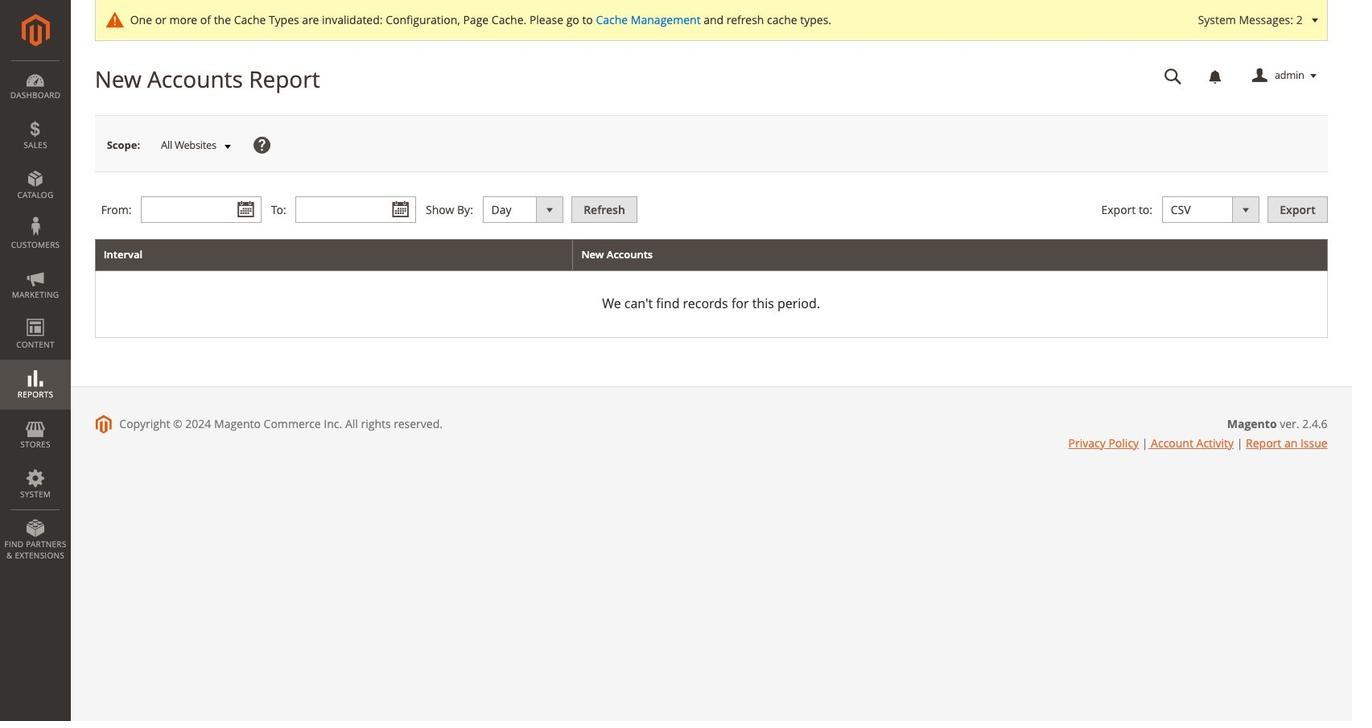 Task type: locate. For each thing, give the bounding box(es) containing it.
menu bar
[[0, 60, 71, 569]]

None text field
[[1153, 62, 1193, 90]]

None text field
[[141, 197, 262, 223], [296, 197, 416, 223], [141, 197, 262, 223], [296, 197, 416, 223]]



Task type: describe. For each thing, give the bounding box(es) containing it.
magento admin panel image
[[21, 14, 49, 47]]



